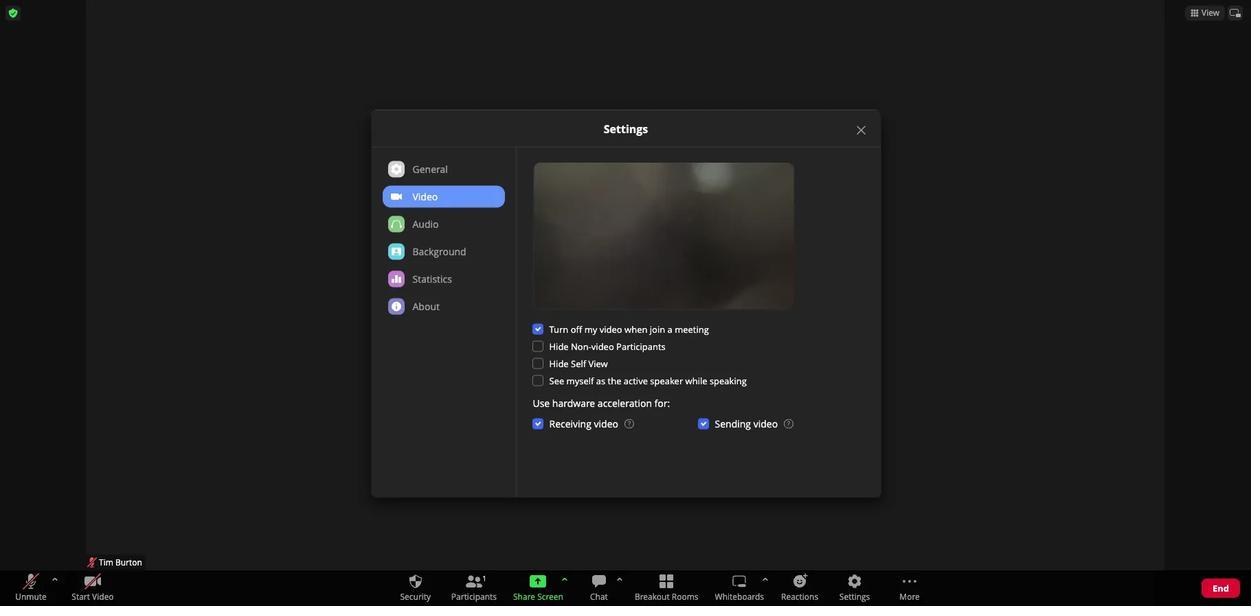 Task type: describe. For each thing, give the bounding box(es) containing it.
in meeting image
[[1241, 5, 1248, 11]]

tb
[[1227, 11, 1241, 24]]



Task type: locate. For each thing, give the bounding box(es) containing it.
in meeting image
[[1241, 5, 1248, 11]]



Task type: vqa. For each thing, say whether or not it's contained in the screenshot.
In Meeting image
yes



